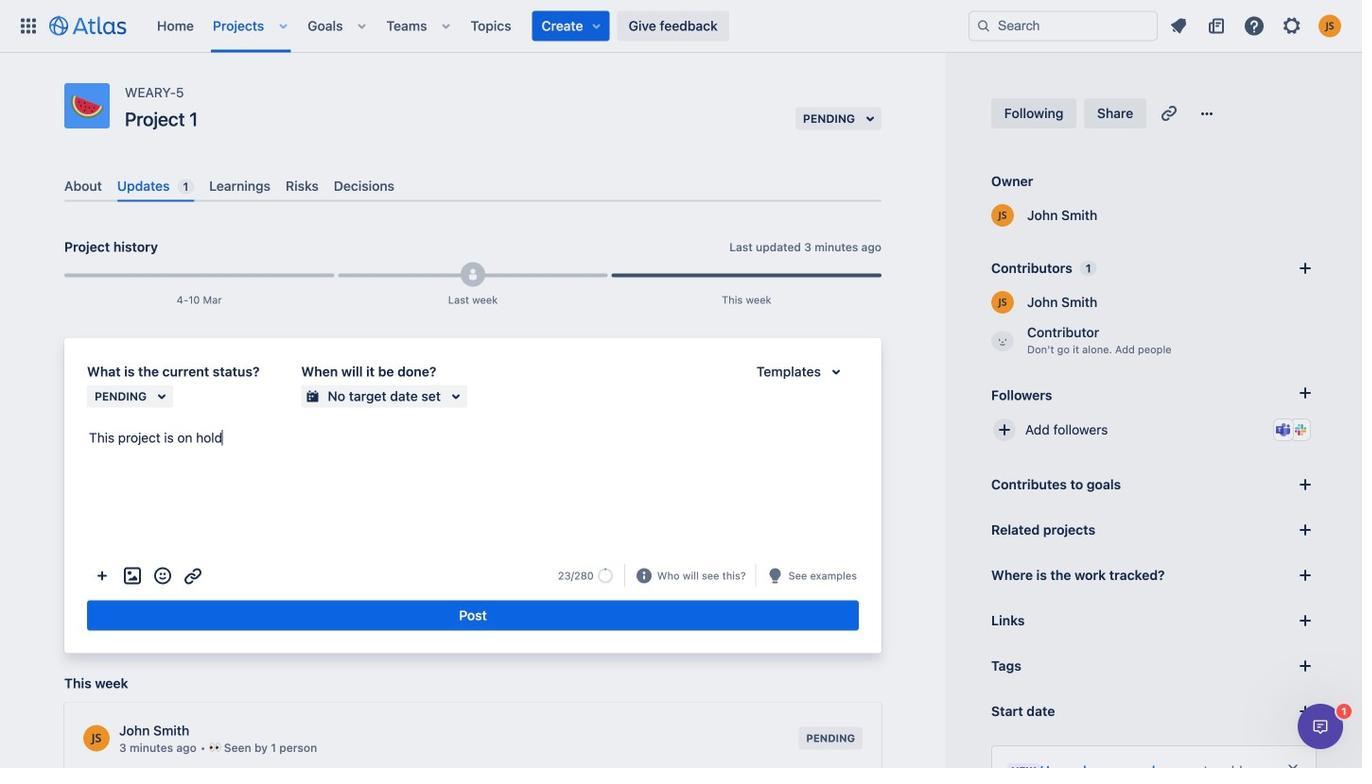 Task type: locate. For each thing, give the bounding box(es) containing it.
insert emoji image
[[151, 565, 174, 588]]

Main content area, start typing to enter text. text field
[[87, 427, 859, 457]]

tab list
[[57, 171, 889, 202]]

added new contributor image
[[465, 267, 480, 283]]

add follower image
[[993, 419, 1016, 442]]

slack logo showing nan channels are connected to this project image
[[1293, 423, 1308, 438]]

more actions image
[[91, 565, 114, 588]]

None search field
[[969, 11, 1158, 41]]

banner
[[0, 0, 1362, 53]]

insert link image
[[182, 565, 204, 588]]

dialog
[[1298, 705, 1343, 750]]

search image
[[976, 18, 991, 34]]

add a follower image
[[1294, 382, 1317, 405]]



Task type: describe. For each thing, give the bounding box(es) containing it.
close banner image
[[1285, 762, 1301, 769]]

add files, videos, or images image
[[121, 565, 144, 588]]

Search field
[[969, 11, 1158, 41]]

help image
[[1243, 15, 1266, 37]]

msteams logo showing  channels are connected to this project image
[[1276, 423, 1291, 438]]

top element
[[11, 0, 969, 52]]



Task type: vqa. For each thing, say whether or not it's contained in the screenshot.
Close banner image on the bottom of the page
yes



